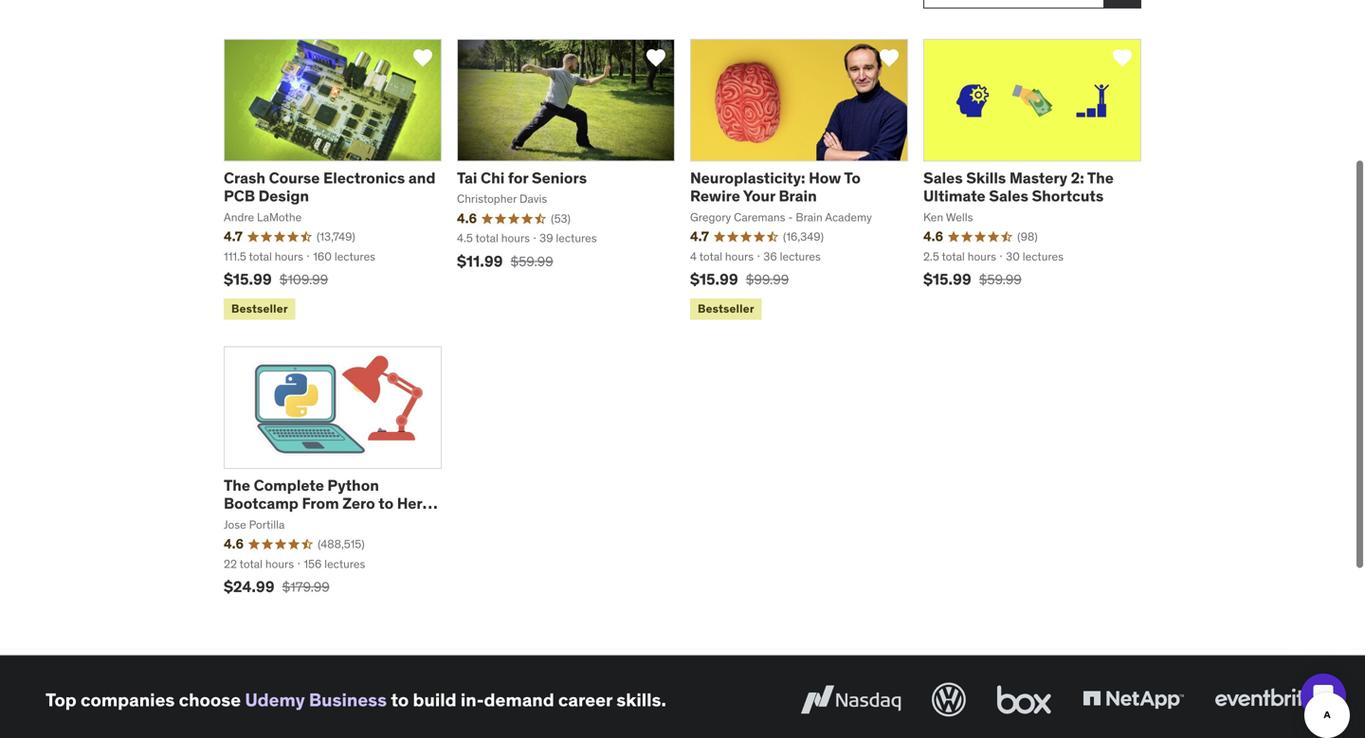 Task type: vqa. For each thing, say whether or not it's contained in the screenshot.
automated
no



Task type: describe. For each thing, give the bounding box(es) containing it.
from
[[302, 494, 339, 513]]

53 reviews element
[[551, 211, 571, 227]]

2.5 total hours
[[923, 249, 996, 264]]

4
[[690, 249, 697, 264]]

bestseller for pcb
[[231, 302, 288, 316]]

lamothe
[[257, 210, 302, 224]]

$15.99 for your
[[690, 270, 738, 289]]

4.6 for sales skills mastery 2:  the ultimate sales shortcuts
[[923, 228, 943, 245]]

skills
[[966, 168, 1006, 188]]

36 lectures
[[763, 249, 821, 264]]

how
[[809, 168, 841, 188]]

2:
[[1071, 168, 1084, 188]]

in
[[224, 512, 237, 532]]

lectures for crash course electronics and pcb design
[[334, 249, 375, 264]]

crash
[[224, 168, 265, 188]]

andre
[[224, 210, 254, 224]]

the complete python bootcamp from zero to hero in python link
[[224, 476, 438, 532]]

(488,515)
[[318, 537, 365, 552]]

shortcuts
[[1032, 186, 1104, 206]]

hero
[[397, 494, 431, 513]]

Search my courses text field
[[923, 0, 1103, 9]]

4.5
[[457, 231, 473, 246]]

4.7 for neuroplasticity: how to rewire your brain
[[690, 228, 709, 245]]

nasdaq image
[[796, 679, 905, 721]]

remove from wishlist image for crash course electronics and pcb design
[[411, 46, 434, 69]]

4 total hours
[[690, 249, 754, 264]]

36
[[763, 249, 777, 264]]

tai
[[457, 168, 477, 188]]

top
[[46, 689, 77, 711]]

crash course electronics and pcb design andre lamothe
[[224, 168, 436, 224]]

pcb
[[224, 186, 255, 206]]

160 lectures
[[313, 249, 375, 264]]

eventbrite image
[[1211, 679, 1320, 721]]

ken
[[923, 210, 943, 224]]

design
[[258, 186, 309, 206]]

hours for tai chi for seniors
[[501, 231, 530, 246]]

neuroplasticity: how to rewire your brain link
[[690, 168, 861, 206]]

sales skills mastery 2:  the ultimate sales shortcuts ken wells
[[923, 168, 1114, 224]]

ultimate
[[923, 186, 986, 206]]

hours for sales skills mastery 2:  the ultimate sales shortcuts
[[968, 249, 996, 264]]

$179.99
[[282, 579, 330, 596]]

build
[[413, 689, 457, 711]]

in-
[[461, 689, 484, 711]]

$15.99 $99.99
[[690, 270, 789, 289]]

lectures for neuroplasticity: how to rewire your brain
[[780, 249, 821, 264]]

lectures for sales skills mastery 2:  the ultimate sales shortcuts
[[1023, 249, 1064, 264]]

$24.99 $179.99
[[224, 578, 330, 597]]

30
[[1006, 249, 1020, 264]]

3 $15.99 from the left
[[923, 270, 971, 289]]

bestseller for your
[[698, 302, 754, 316]]

tai chi for seniors link
[[457, 168, 587, 188]]

111.5 total hours
[[224, 249, 303, 264]]

wells
[[946, 210, 973, 224]]

zero
[[342, 494, 375, 513]]

box image
[[993, 679, 1056, 721]]

hours for neuroplasticity: how to rewire your brain
[[725, 249, 754, 264]]

4.6 for tai chi for seniors
[[457, 210, 477, 227]]

$15.99 for pcb
[[224, 270, 272, 289]]

$11.99
[[457, 252, 503, 271]]

and
[[408, 168, 436, 188]]

39 lectures
[[540, 231, 597, 246]]

crash course electronics and pcb design link
[[224, 168, 436, 206]]

complete
[[254, 476, 324, 495]]

111.5
[[224, 249, 246, 264]]

(13,749)
[[317, 229, 355, 244]]

davis
[[519, 192, 547, 206]]

sales skills mastery 2:  the ultimate sales shortcuts link
[[923, 168, 1114, 206]]

remove from wishlist image for neuroplasticity: how to rewire your brain
[[878, 46, 901, 69]]

jose portilla
[[224, 517, 285, 532]]

career
[[558, 689, 612, 711]]

-
[[788, 210, 793, 224]]

bootcamp
[[224, 494, 299, 513]]



Task type: locate. For each thing, give the bounding box(es) containing it.
4.6 up 4.5
[[457, 210, 477, 227]]

remove from wishlist image
[[878, 46, 901, 69], [1111, 46, 1134, 69]]

1 vertical spatial brain
[[796, 210, 823, 224]]

$59.99 down 39
[[511, 253, 553, 270]]

2 horizontal spatial 4.6
[[923, 228, 943, 245]]

1 horizontal spatial the
[[1087, 168, 1114, 188]]

1 horizontal spatial sales
[[989, 186, 1029, 206]]

0 horizontal spatial remove from wishlist image
[[411, 46, 434, 69]]

lectures down 16349 reviews element
[[780, 249, 821, 264]]

total for sales skills mastery 2:  the ultimate sales shortcuts
[[942, 249, 965, 264]]

$59.99 inside $15.99 $59.99
[[979, 271, 1022, 288]]

for
[[508, 168, 528, 188]]

$109.99
[[279, 271, 328, 288]]

(53)
[[551, 211, 571, 226]]

2 remove from wishlist image from the left
[[645, 46, 667, 69]]

0 horizontal spatial 4.6
[[224, 536, 244, 553]]

$15.99 down 4 total hours
[[690, 270, 738, 289]]

1 vertical spatial the
[[224, 476, 250, 495]]

to
[[844, 168, 861, 188]]

hours up $15.99 $59.99
[[968, 249, 996, 264]]

0 vertical spatial 4.6
[[457, 210, 477, 227]]

tai chi for seniors christopher davis
[[457, 168, 587, 206]]

companies
[[81, 689, 175, 711]]

4.7 up 4
[[690, 228, 709, 245]]

0 horizontal spatial 4.7
[[224, 228, 243, 245]]

your
[[743, 186, 775, 206]]

total for the complete python bootcamp from zero to hero in python
[[240, 557, 263, 572]]

brain
[[779, 186, 817, 206], [796, 210, 823, 224]]

$59.99 down 30
[[979, 271, 1022, 288]]

sales
[[923, 168, 963, 188], [989, 186, 1029, 206]]

to right zero
[[378, 494, 394, 513]]

volkswagen image
[[928, 679, 970, 721]]

(98)
[[1017, 229, 1038, 244]]

skills.
[[616, 689, 666, 711]]

4.6 for the complete python bootcamp from zero to hero in python
[[224, 536, 244, 553]]

1 4.7 from the left
[[224, 228, 243, 245]]

156
[[304, 557, 322, 572]]

30 lectures
[[1006, 249, 1064, 264]]

hours up $15.99 $99.99
[[725, 249, 754, 264]]

choose
[[179, 689, 241, 711]]

python up (488,515)
[[327, 476, 379, 495]]

1 horizontal spatial $15.99
[[690, 270, 738, 289]]

488515 reviews element
[[318, 537, 365, 553]]

christopher
[[457, 192, 517, 206]]

total for crash course electronics and pcb design
[[249, 249, 272, 264]]

total right 4
[[699, 249, 722, 264]]

4.7
[[224, 228, 243, 245], [690, 228, 709, 245]]

hours
[[501, 231, 530, 246], [275, 249, 303, 264], [725, 249, 754, 264], [968, 249, 996, 264], [265, 557, 294, 572]]

1 vertical spatial to
[[391, 689, 409, 711]]

1 horizontal spatial 4.7
[[690, 228, 709, 245]]

bestseller down $15.99 $99.99
[[698, 302, 754, 316]]

4.6
[[457, 210, 477, 227], [923, 228, 943, 245], [224, 536, 244, 553]]

0 vertical spatial to
[[378, 494, 394, 513]]

156 lectures
[[304, 557, 365, 572]]

lectures down 488515 reviews element
[[324, 557, 365, 572]]

the
[[1087, 168, 1114, 188], [224, 476, 250, 495]]

remove from wishlist image for tai chi for seniors
[[645, 46, 667, 69]]

total for neuroplasticity: how to rewire your brain
[[699, 249, 722, 264]]

to left build
[[391, 689, 409, 711]]

course
[[269, 168, 320, 188]]

$15.99 down 111.5 on the top left of the page
[[224, 270, 272, 289]]

total
[[475, 231, 499, 246], [249, 249, 272, 264], [699, 249, 722, 264], [942, 249, 965, 264], [240, 557, 263, 572]]

hours up the $15.99 $109.99
[[275, 249, 303, 264]]

0 horizontal spatial python
[[241, 512, 292, 532]]

0 vertical spatial brain
[[779, 186, 817, 206]]

4.5 total hours
[[457, 231, 530, 246]]

the up the in
[[224, 476, 250, 495]]

total right 22
[[240, 557, 263, 572]]

lectures down 53 reviews element
[[556, 231, 597, 246]]

$59.99 inside $11.99 $59.99
[[511, 253, 553, 270]]

$11.99 $59.99
[[457, 252, 553, 271]]

lectures down 13749 reviews element
[[334, 249, 375, 264]]

brain up -
[[779, 186, 817, 206]]

sales up the ken
[[923, 168, 963, 188]]

neuroplasticity:
[[690, 168, 805, 188]]

1 $15.99 from the left
[[224, 270, 272, 289]]

chi
[[481, 168, 505, 188]]

neuroplasticity: how to rewire your brain gregory caremans - brain academy
[[690, 168, 872, 224]]

0 vertical spatial python
[[327, 476, 379, 495]]

2.5
[[923, 249, 939, 264]]

bestseller down the $15.99 $109.99
[[231, 302, 288, 316]]

caremans
[[734, 210, 785, 224]]

1 bestseller from the left
[[231, 302, 288, 316]]

brain right -
[[796, 210, 823, 224]]

0 vertical spatial the
[[1087, 168, 1114, 188]]

demand
[[484, 689, 554, 711]]

1 remove from wishlist image from the left
[[411, 46, 434, 69]]

udemy
[[245, 689, 305, 711]]

4.7 for crash course electronics and pcb design
[[224, 228, 243, 245]]

0 vertical spatial $59.99
[[511, 253, 553, 270]]

22 total hours
[[224, 557, 294, 572]]

1 vertical spatial $59.99
[[979, 271, 1022, 288]]

13749 reviews element
[[317, 229, 355, 245]]

the inside sales skills mastery 2:  the ultimate sales shortcuts ken wells
[[1087, 168, 1114, 188]]

2 horizontal spatial $15.99
[[923, 270, 971, 289]]

python
[[327, 476, 379, 495], [241, 512, 292, 532]]

$15.99 down the 2.5 total hours
[[923, 270, 971, 289]]

total right 111.5 on the top left of the page
[[249, 249, 272, 264]]

$59.99 for $15.99
[[979, 271, 1022, 288]]

hours up $11.99 $59.99
[[501, 231, 530, 246]]

jose
[[224, 517, 246, 532]]

electronics
[[323, 168, 405, 188]]

$59.99 for $11.99
[[511, 253, 553, 270]]

hours for crash course electronics and pcb design
[[275, 249, 303, 264]]

bestseller
[[231, 302, 288, 316], [698, 302, 754, 316]]

the complete python bootcamp from zero to hero in python
[[224, 476, 431, 532]]

python right the in
[[241, 512, 292, 532]]

0 horizontal spatial sales
[[923, 168, 963, 188]]

lectures for the complete python bootcamp from zero to hero in python
[[324, 557, 365, 572]]

2 vertical spatial 4.6
[[224, 536, 244, 553]]

1 remove from wishlist image from the left
[[878, 46, 901, 69]]

total right 2.5
[[942, 249, 965, 264]]

sales up (98)
[[989, 186, 1029, 206]]

to inside the complete python bootcamp from zero to hero in python
[[378, 494, 394, 513]]

total right 4.5
[[475, 231, 499, 246]]

39
[[540, 231, 553, 246]]

remove from wishlist image
[[411, 46, 434, 69], [645, 46, 667, 69]]

0 horizontal spatial remove from wishlist image
[[878, 46, 901, 69]]

0 horizontal spatial $15.99
[[224, 270, 272, 289]]

rewire
[[690, 186, 740, 206]]

1 horizontal spatial bestseller
[[698, 302, 754, 316]]

4.6 down the ken
[[923, 228, 943, 245]]

1 horizontal spatial python
[[327, 476, 379, 495]]

160
[[313, 249, 332, 264]]

1 horizontal spatial 4.6
[[457, 210, 477, 227]]

mastery
[[1009, 168, 1068, 188]]

0 horizontal spatial $59.99
[[511, 253, 553, 270]]

4.6 down the jose
[[224, 536, 244, 553]]

$59.99
[[511, 253, 553, 270], [979, 271, 1022, 288]]

seniors
[[532, 168, 587, 188]]

$15.99
[[224, 270, 272, 289], [690, 270, 738, 289], [923, 270, 971, 289]]

the inside the complete python bootcamp from zero to hero in python
[[224, 476, 250, 495]]

portilla
[[249, 517, 285, 532]]

hours up $24.99 $179.99
[[265, 557, 294, 572]]

98 reviews element
[[1017, 229, 1038, 245]]

1 horizontal spatial $59.99
[[979, 271, 1022, 288]]

2 4.7 from the left
[[690, 228, 709, 245]]

top companies choose udemy business to build in-demand career skills.
[[46, 689, 666, 711]]

22
[[224, 557, 237, 572]]

0 horizontal spatial the
[[224, 476, 250, 495]]

1 vertical spatial python
[[241, 512, 292, 532]]

2 $15.99 from the left
[[690, 270, 738, 289]]

16349 reviews element
[[783, 229, 824, 245]]

2 remove from wishlist image from the left
[[1111, 46, 1134, 69]]

1 horizontal spatial remove from wishlist image
[[1111, 46, 1134, 69]]

$24.99
[[224, 578, 275, 597]]

(16,349)
[[783, 229, 824, 244]]

the right 2:
[[1087, 168, 1114, 188]]

remove from wishlist image for sales skills mastery 2:  the ultimate sales shortcuts
[[1111, 46, 1134, 69]]

$15.99 $109.99
[[224, 270, 328, 289]]

0 horizontal spatial bestseller
[[231, 302, 288, 316]]

hours for the complete python bootcamp from zero to hero in python
[[265, 557, 294, 572]]

gregory
[[690, 210, 731, 224]]

1 horizontal spatial remove from wishlist image
[[645, 46, 667, 69]]

academy
[[825, 210, 872, 224]]

total for tai chi for seniors
[[475, 231, 499, 246]]

2 bestseller from the left
[[698, 302, 754, 316]]

business
[[309, 689, 387, 711]]

$15.99 $59.99
[[923, 270, 1022, 289]]

udemy business link
[[245, 689, 387, 711]]

lectures
[[556, 231, 597, 246], [334, 249, 375, 264], [780, 249, 821, 264], [1023, 249, 1064, 264], [324, 557, 365, 572]]

netapp image
[[1079, 679, 1188, 721]]

lectures down 98 reviews element
[[1023, 249, 1064, 264]]

$99.99
[[746, 271, 789, 288]]

4.7 up 111.5 on the top left of the page
[[224, 228, 243, 245]]

lectures for tai chi for seniors
[[556, 231, 597, 246]]

1 vertical spatial 4.6
[[923, 228, 943, 245]]



